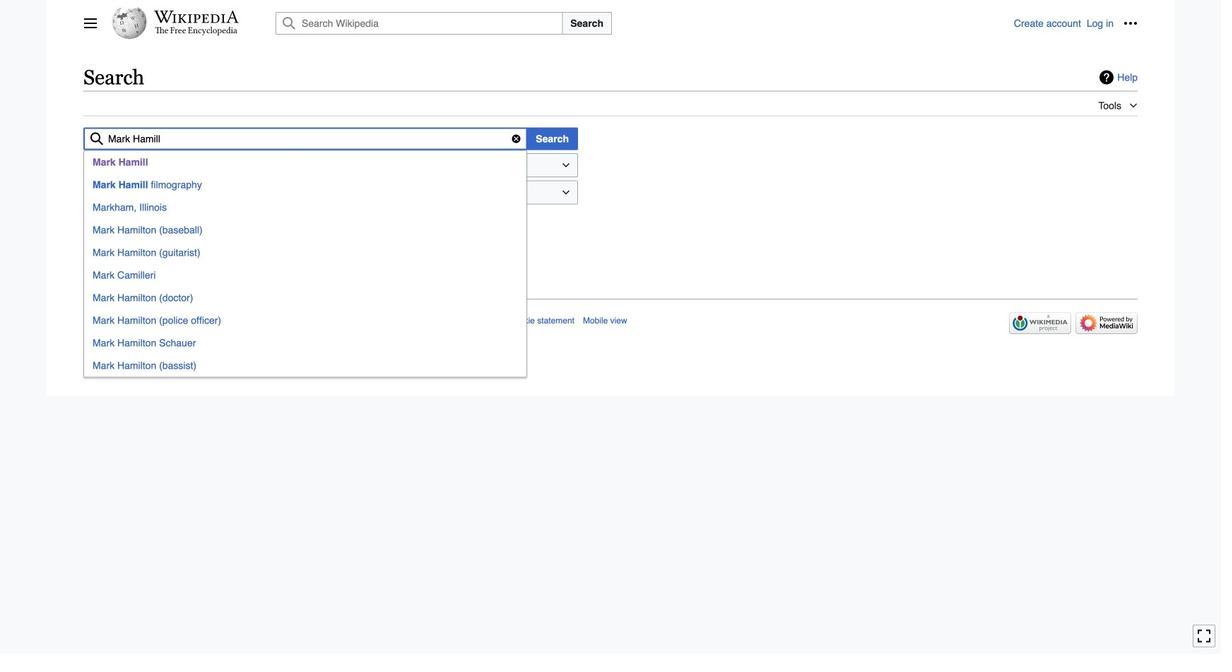 Task type: describe. For each thing, give the bounding box(es) containing it.
5 option from the top
[[84, 287, 527, 309]]

1 option from the top
[[84, 196, 527, 219]]

6 option from the top
[[84, 309, 527, 332]]

2 option from the top
[[84, 219, 527, 242]]

log in and more options image
[[1124, 16, 1139, 30]]

7 option from the top
[[84, 332, 527, 355]]

wikipedia image
[[154, 11, 239, 23]]

3 option from the top
[[84, 242, 527, 264]]



Task type: locate. For each thing, give the bounding box(es) containing it.
list box
[[83, 150, 528, 378]]

menu image
[[83, 16, 98, 30]]

powered by mediawiki image
[[1076, 313, 1139, 335]]

4 option from the top
[[84, 264, 527, 287]]

personal tools navigation
[[1015, 12, 1143, 35]]

main content
[[78, 64, 1144, 231]]

None search field
[[83, 128, 528, 150]]

wikimedia foundation image
[[1010, 313, 1072, 335]]

Search Wikipedia search field
[[276, 12, 563, 35]]

None search field
[[259, 12, 1015, 35]]

footer
[[83, 299, 1139, 339]]

option
[[84, 196, 527, 219], [84, 219, 527, 242], [84, 242, 527, 264], [84, 264, 527, 287], [84, 287, 527, 309], [84, 309, 527, 332], [84, 332, 527, 355], [84, 355, 527, 377]]

fullscreen image
[[1198, 630, 1212, 644]]

the free encyclopedia image
[[155, 27, 238, 36]]

8 option from the top
[[84, 355, 527, 377]]



Task type: vqa. For each thing, say whether or not it's contained in the screenshot.
'Log in and more options' image
yes



